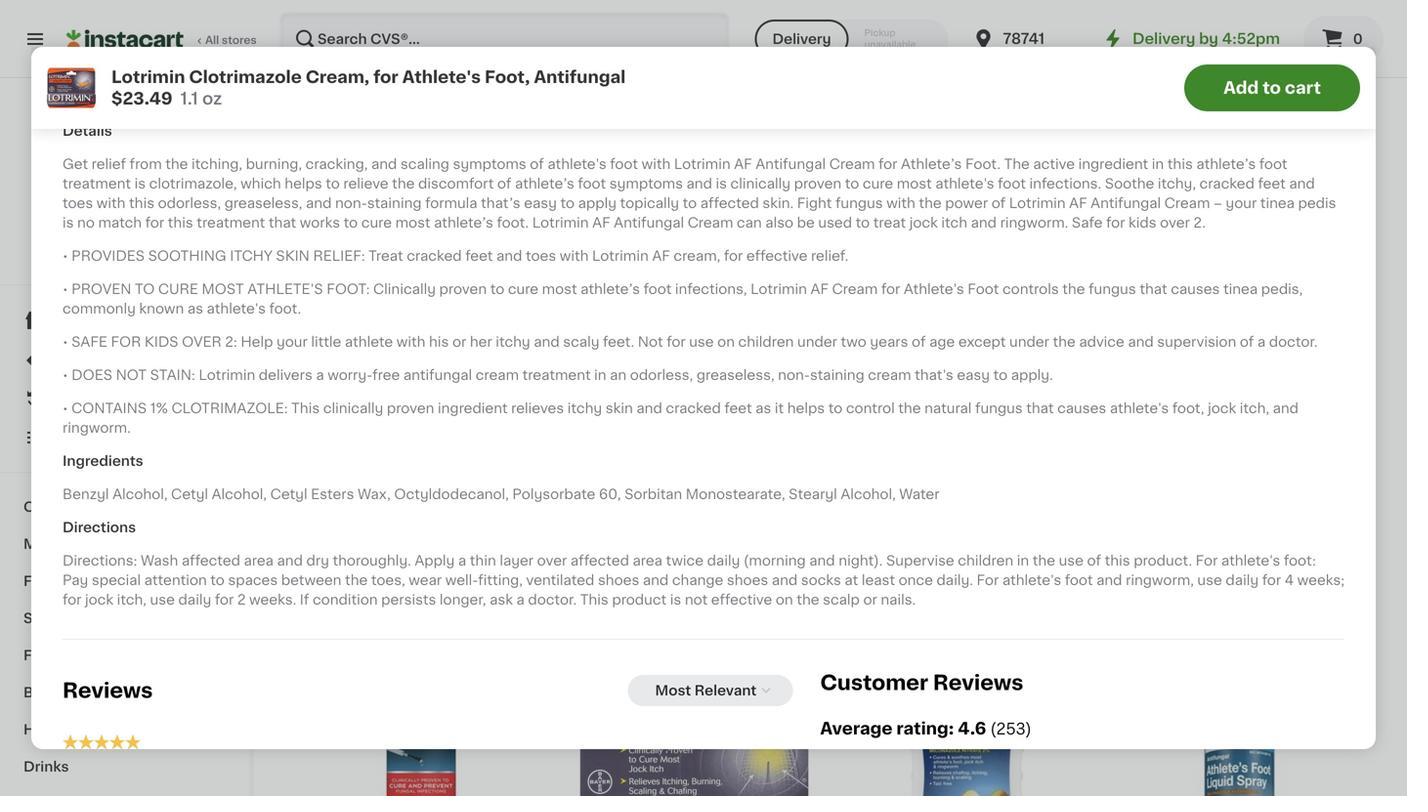 Task type: locate. For each thing, give the bounding box(es) containing it.
directions: wash affected area and dry thoroughly. apply a thin layer over affected area twice daily (morning and night). supervise children in the use of this product. for athlete's foot: pay special attention to spaces between the toes, wear well-fitting, ventilated shoes and change shoes and socks at least once daily. for athlete's foot and ringworm, use daily for 4 weeks; for jock itch, use daily for 2 weeks. if condition persists longer, ask a doctor. this product is not effective on the scalp or nails.
[[63, 554, 1345, 607]]

doctor. down ventilated
[[528, 593, 577, 607]]

1 horizontal spatial ingredient
[[1079, 157, 1149, 171]]

add for lotrimin clotrimazole cream, for athlete's foot, antifungal
[[506, 254, 535, 268]]

1 vertical spatial as
[[756, 401, 771, 415]]

1 horizontal spatial in
[[1017, 554, 1029, 568]]

delivery inside delivery "button"
[[773, 32, 831, 46]]

that down apply.
[[1026, 401, 1054, 415]]

clotrimazole inside lotrimin clotrimazole cream, for ringworm, antifungal
[[626, 113, 713, 127]]

78741
[[1003, 32, 1045, 46]]

0 horizontal spatial this
[[291, 401, 320, 415]]

feet inside get relief from the itching, burning, cracking, and scaling symptoms of athlete's foot with lotrimin af antifungal cream for athlete's foot. the active ingredient in this athlete's foot treatment is clotrimazole, which helps to relieve the discomfort of athlete's foot symptoms and is clinically proven to cure most athlete's foot infections. soothe itchy, cracked feet and toes with this odorless, greaseless, and non-staining formula that's easy to apply topically to affected skin. fight fungus with the power of lotrimin af antifungal cream – your tinea pedis is no match for this treatment that works to cure most athlete's foot. lotrimin af antifungal cream can also be used to treat jock itch and ringworm. safe for kids over 2.
[[1258, 177, 1286, 190]]

alcohol, down ingredients
[[112, 487, 168, 501]]

in
[[1152, 157, 1164, 171], [594, 368, 607, 382], [1017, 554, 1029, 568]]

cracked down • safe for kids over 2: help your little athlete with his or her itchy and scaly feet. not for use on children under two years of age except under the advice and supervision of a doctor.
[[666, 401, 721, 415]]

$ for 14
[[570, 65, 577, 75]]

cream down years
[[868, 368, 911, 382]]

• for • contains 1% clotrimazole: this clinically proven ingredient relieves itchy skin and cracked feet as it helps to control the natural fungus that causes athlete's foot, jock itch, and ringworm.
[[63, 401, 68, 415]]

1 horizontal spatial foot
[[968, 282, 999, 296]]

0 vertical spatial ingredient
[[1079, 157, 1149, 171]]

$ 17 49
[[297, 64, 343, 84]]

cream down her
[[476, 368, 519, 382]]

foot left controls
[[968, 282, 999, 296]]

polysorbate
[[513, 487, 595, 501]]

clotrimazole inside lotrimin clotrimazole cream, for athlete's foot, antifungal
[[353, 531, 440, 544]]

candy
[[93, 612, 139, 625]]

1 vertical spatial doctor.
[[528, 593, 577, 607]]

0 vertical spatial fungus
[[836, 196, 883, 210]]

1 vertical spatial on
[[776, 593, 793, 607]]

1.1 oz for lotrimin clotrimazole cream, for athlete's foot, antifungal
[[293, 587, 320, 598]]

foot inside lotrimin af athlete's foot antifungal powder spray
[[711, 531, 743, 544]]

0 horizontal spatial ingredient
[[438, 401, 508, 415]]

foot, for lotrimin clotrimazole cream, for athlete's foot, antifungal
[[357, 550, 392, 564]]

cream
[[1185, 109, 1231, 123], [829, 157, 875, 171], [1165, 196, 1210, 210], [688, 216, 733, 229], [832, 282, 878, 296]]

over inside get relief from the itching, burning, cracking, and scaling symptoms of athlete's foot with lotrimin af antifungal cream for athlete's foot. the active ingredient in this athlete's foot treatment is clotrimazole, which helps to relieve the discomfort of athlete's foot symptoms and is clinically proven to cure most athlete's foot infections. soothe itchy, cracked feet and toes with this odorless, greaseless, and non-staining formula that's easy to apply topically to affected skin. fight fungus with the power of lotrimin af antifungal cream – your tinea pedis is no match for this treatment that works to cure most athlete's foot. lotrimin af antifungal cream can also be used to treat jock itch and ringworm. safe for kids over 2.
[[1160, 216, 1190, 229]]

1 horizontal spatial cream
[[868, 368, 911, 382]]

details
[[63, 124, 112, 138]]

non-
[[335, 196, 367, 210], [778, 368, 810, 382]]

2 vertical spatial jock
[[85, 593, 113, 607]]

a down pedis,
[[1258, 335, 1266, 349]]

foot. inside get relief from the itching, burning, cracking, and scaling symptoms of athlete's foot with lotrimin af antifungal cream for athlete's foot. the active ingredient in this athlete's foot treatment is clotrimazole, which helps to relieve the discomfort of athlete's foot symptoms and is clinically proven to cure most athlete's foot infections. soothe itchy, cracked feet and toes with this odorless, greaseless, and non-staining formula that's easy to apply topically to affected skin. fight fungus with the power of lotrimin af antifungal cream – your tinea pedis is no match for this treatment that works to cure most athlete's foot. lotrimin af antifungal cream can also be used to treat jock itch and ringworm. safe for kids over 2.
[[497, 216, 529, 229]]

odorless, down clotrimazole,
[[158, 196, 221, 210]]

clinically inside get relief from the itching, burning, cracking, and scaling symptoms of athlete's foot with lotrimin af antifungal cream for athlete's foot. the active ingredient in this athlete's foot treatment is clotrimazole, which helps to relieve the discomfort of athlete's foot symptoms and is clinically proven to cure most athlete's foot infections. soothe itchy, cracked feet and toes with this odorless, greaseless, and non-staining formula that's easy to apply topically to affected skin. fight fungus with the power of lotrimin af antifungal cream – your tinea pedis is no match for this treatment that works to cure most athlete's foot. lotrimin af antifungal cream can also be used to treat jock itch and ringworm. safe for kids over 2.
[[731, 177, 791, 190]]

medicine link
[[12, 526, 237, 563]]

0 vertical spatial treatment
[[63, 177, 131, 190]]

1 horizontal spatial for
[[1196, 554, 1218, 568]]

as inside • proven to cure most athlete's foot: clinically proven to cure most athlete's foot infections, lotrimin af cream for athlete's foot controls the fungus that causes tinea pedis, commonly known as athlete's foot.
[[188, 302, 203, 315]]

1 horizontal spatial itch,
[[1240, 401, 1270, 415]]

apply.
[[1011, 368, 1053, 382]]

athlete's
[[402, 69, 481, 86], [904, 282, 964, 296], [647, 531, 708, 544], [293, 550, 354, 564]]

over
[[182, 335, 222, 349]]

cream, up get relief from the itching, burning, cracking, and scaling symptoms of athlete's foot with lotrimin af antifungal cream for athlete's foot. the active ingredient in this athlete's foot treatment is clotrimazole, which helps to relieve the discomfort of athlete's foot symptoms and is clinically proven to cure most athlete's foot infections. soothe itchy, cracked feet and toes with this odorless, greaseless, and non-staining formula that's easy to apply topically to affected skin. fight fungus with the power of lotrimin af antifungal cream – your tinea pedis is no match for this treatment that works to cure most athlete's foot. lotrimin af antifungal cream can also be used to treat jock itch and ringworm. safe for kids over 2.
[[716, 113, 765, 127]]

2.
[[1194, 216, 1206, 229]]

$ 14 79
[[570, 64, 616, 84]]

1%
[[1314, 89, 1332, 103], [150, 401, 168, 415]]

1% inside cvs health clotrimazole usp 1% antifungal cream
[[1314, 89, 1332, 103]]

odorless, down the not
[[630, 368, 693, 382]]

oz for cvs health clotrimazole usp 1% antifungal cream
[[1118, 146, 1131, 157]]

with down apply
[[560, 249, 589, 263]]

(14)
[[366, 130, 386, 141]]

delivery by 4:52pm
[[1133, 32, 1280, 46]]

cream down relief.
[[832, 282, 878, 296]]

2 cream from the left
[[868, 368, 911, 382]]

jock right foot,
[[1208, 401, 1236, 415]]

oz down ventilated
[[586, 587, 599, 598]]

(18)
[[638, 154, 658, 165]]

of left the 0.42
[[530, 157, 544, 171]]

60,
[[599, 487, 621, 501]]

0 horizontal spatial (253)
[[366, 572, 394, 582]]

cream down itchy,
[[1165, 196, 1210, 210]]

0 vertical spatial that
[[269, 216, 296, 229]]

clotrimazole for lotrimin clotrimazole cream, for ringworm, antifungal
[[626, 113, 713, 127]]

first
[[23, 575, 55, 588]]

this down delivers
[[291, 401, 320, 415]]

effective
[[747, 249, 808, 263], [711, 593, 772, 607]]

foot down the on the right of the page
[[998, 177, 1026, 190]]

helps down burning,
[[285, 177, 322, 190]]

1 horizontal spatial on
[[776, 593, 793, 607]]

with inside earn with cvs® extracare® link
[[72, 257, 96, 267]]

0 vertical spatial or
[[452, 335, 466, 349]]

beauty link
[[12, 674, 237, 711]]

1 vertical spatial toes
[[526, 249, 556, 263]]

as down cure
[[188, 302, 203, 315]]

most
[[897, 177, 932, 190], [395, 216, 431, 229], [542, 282, 577, 296]]

most up "scaly"
[[542, 282, 577, 296]]

2 1.1 oz from the left
[[839, 587, 866, 598]]

tinea left "pedis"
[[1261, 196, 1295, 210]]

and down that's at the top of page
[[496, 249, 522, 263]]

cream, down the choice
[[306, 69, 370, 86]]

shop link
[[12, 301, 237, 340]]

0 horizontal spatial delivery
[[773, 32, 831, 46]]

1 horizontal spatial helps
[[787, 401, 825, 415]]

(21)
[[638, 572, 658, 582]]

1 alcohol, from the left
[[112, 487, 168, 501]]

0 horizontal spatial greaseless,
[[224, 196, 302, 210]]

antifungal inside lotrimin clotrimazole cream, for ringworm, antifungal
[[642, 132, 713, 146]]

pedis
[[1298, 196, 1336, 210]]

0 horizontal spatial staining
[[367, 196, 422, 210]]

the right controls
[[1063, 282, 1085, 296]]

treatment up itchy
[[197, 216, 265, 229]]

athlete's inside lotrimin af athlete's foot antifungal powder spray
[[647, 531, 708, 544]]

2 horizontal spatial in
[[1152, 157, 1164, 171]]

add down that's at the top of page
[[506, 254, 535, 268]]

5 • from the top
[[63, 401, 68, 415]]

greaseless, down which
[[224, 196, 302, 210]]

af
[[734, 157, 752, 171], [1069, 196, 1087, 210], [592, 216, 610, 229], [652, 249, 670, 263], [811, 282, 829, 296], [626, 531, 644, 544]]

2 vertical spatial treatment
[[522, 368, 591, 382]]

foot inside directions: wash affected area and dry thoroughly. apply a thin layer over affected area twice daily (morning and night). supervise children in the use of this product. for athlete's foot: pay special attention to spaces between the toes, wear well-fitting, ventilated shoes and change shoes and socks at least once daily. for athlete's foot and ringworm, use daily for 4 weeks; for jock itch, use daily for 2 weeks. if condition persists longer, ask a doctor. this product is not effective on the scalp or nails.
[[1065, 573, 1093, 587]]

1 horizontal spatial add
[[779, 254, 807, 268]]

$16.79 element
[[1111, 61, 1368, 86]]

0 horizontal spatial under
[[797, 335, 837, 349]]

provides
[[72, 249, 145, 263]]

1 • from the top
[[63, 249, 68, 263]]

2 horizontal spatial most
[[897, 177, 932, 190]]

instacart logo image
[[66, 27, 184, 51]]

lotrimin inside lotrimin clotrimazole cream, for athlete's foot, antifungal $23.49 1.1 oz
[[111, 69, 185, 86]]

cream, inside lotrimin clotrimazole cream, for athlete's foot, antifungal $23.49 1.1 oz
[[306, 69, 370, 86]]

1.1 down at
[[839, 587, 850, 598]]

for right daily.
[[977, 573, 999, 587]]

of right supervision
[[1240, 335, 1254, 349]]

ingredient
[[1079, 157, 1149, 171], [438, 401, 508, 415]]

commonly
[[63, 302, 136, 315]]

oz for lotrimin af athlete's foot antifungal powder spray
[[586, 587, 599, 598]]

to left spaces
[[210, 573, 225, 587]]

0 horizontal spatial shoes
[[598, 573, 639, 587]]

1 cream from the left
[[476, 368, 519, 382]]

& for candy
[[78, 612, 89, 625]]

tinea
[[1261, 196, 1295, 210], [1224, 282, 1258, 296]]

0 horizontal spatial on
[[717, 335, 735, 349]]

1 vertical spatial clinically
[[323, 401, 383, 415]]

that inside • proven to cure most athlete's foot: clinically proven to cure most athlete's foot infections, lotrimin af cream for athlete's foot controls the fungus that causes tinea pedis, commonly known as athlete's foot.
[[1140, 282, 1168, 296]]

proven inside get relief from the itching, burning, cracking, and scaling symptoms of athlete's foot with lotrimin af antifungal cream for athlete's foot. the active ingredient in this athlete's foot treatment is clotrimazole, which helps to relieve the discomfort of athlete's foot symptoms and is clinically proven to cure most athlete's foot infections. soothe itchy, cracked feet and toes with this odorless, greaseless, and non-staining formula that's easy to apply topically to affected skin. fight fungus with the power of lotrimin af antifungal cream – your tinea pedis is no match for this treatment that works to cure most athlete's foot. lotrimin af antifungal cream can also be used to treat jock itch and ringworm. safe for kids over 2.
[[794, 177, 842, 190]]

1 area from the left
[[244, 554, 274, 568]]

1 horizontal spatial jock
[[910, 216, 938, 229]]

4.6 down ventilated
[[566, 587, 584, 598]]

stearyl
[[789, 487, 837, 501]]

athlete's down "most"
[[207, 302, 266, 315]]

fungus inside • proven to cure most athlete's foot: clinically proven to cure most athlete's foot infections, lotrimin af cream for athlete's foot controls the fungus that causes tinea pedis, commonly known as athlete's foot.
[[1089, 282, 1136, 296]]

causes inside • proven to cure most athlete's foot: clinically proven to cure most athlete's foot infections, lotrimin af cream for athlete's foot controls the fungus that causes tinea pedis, commonly known as athlete's foot.
[[1171, 282, 1220, 296]]

shop
[[55, 314, 91, 327]]

& inside "link"
[[78, 612, 89, 625]]

0 horizontal spatial clinically
[[323, 401, 383, 415]]

oz for lotrimin clotrimazole cream, for ringworm, antifungal
[[593, 170, 606, 180]]

0 vertical spatial most
[[897, 177, 932, 190]]

cvs® up proven
[[99, 257, 128, 267]]

your up delivers
[[277, 335, 308, 349]]

most up treat
[[395, 216, 431, 229]]

ringworm. inside get relief from the itching, burning, cracking, and scaling symptoms of athlete's foot with lotrimin af antifungal cream for athlete's foot. the active ingredient in this athlete's foot treatment is clotrimazole, which helps to relieve the discomfort of athlete's foot symptoms and is clinically proven to cure most athlete's foot infections. soothe itchy, cracked feet and toes with this odorless, greaseless, and non-staining formula that's easy to apply topically to affected skin. fight fungus with the power of lotrimin af antifungal cream – your tinea pedis is no match for this treatment that works to cure most athlete's foot. lotrimin af antifungal cream can also be used to treat jock itch and ringworm. safe for kids over 2.
[[1000, 216, 1069, 229]]

1 vertical spatial cream,
[[716, 113, 765, 127]]

antifungal
[[534, 69, 626, 86], [1111, 109, 1182, 123], [642, 132, 713, 146], [756, 157, 826, 171], [1091, 196, 1161, 210], [614, 216, 684, 229], [746, 531, 817, 544], [396, 550, 466, 564]]

1 horizontal spatial affected
[[571, 554, 629, 568]]

greaseless, down • safe for kids over 2: help your little athlete with his or her itchy and scaly feet. not for use on children under two years of age except under the advice and supervision of a doctor.
[[697, 368, 775, 382]]

0 horizontal spatial add
[[506, 254, 535, 268]]

4
[[1285, 573, 1294, 587]]

treatment
[[63, 177, 131, 190], [197, 216, 265, 229], [522, 368, 591, 382]]

1 vertical spatial symptoms
[[610, 177, 683, 190]]

4 • from the top
[[63, 368, 68, 382]]

1 horizontal spatial delivery
[[1133, 32, 1196, 46]]

$ down best
[[570, 65, 577, 75]]

1 horizontal spatial it
[[775, 401, 784, 415]]

0 horizontal spatial in
[[594, 368, 607, 382]]

cream, for lotrimin clotrimazole cream, for athlete's foot, antifungal $23.49 1.1 oz
[[306, 69, 370, 86]]

• does not stain: lotrimin delivers a worry-free antifungal cream treatment in an odorless, greaseless, non-staining cream that's easy to apply.
[[63, 368, 1053, 382]]

age
[[930, 335, 955, 349]]

1 vertical spatial staining
[[810, 368, 865, 382]]

0 horizontal spatial causes
[[1058, 401, 1107, 415]]

jock inside directions: wash affected area and dry thoroughly. apply a thin layer over affected area twice daily (morning and night). supervise children in the use of this product. for athlete's foot: pay special attention to spaces between the toes, wear well-fitting, ventilated shoes and change shoes and socks at least once daily. for athlete's foot and ringworm, use daily for 4 weeks; for jock itch, use daily for 2 weeks. if condition persists longer, ask a doctor. this product is not effective on the scalp or nails.
[[85, 593, 113, 607]]

0 vertical spatial as
[[188, 302, 203, 315]]

cracked
[[1200, 177, 1255, 190], [407, 249, 462, 263], [666, 401, 721, 415]]

add button down also
[[742, 243, 817, 279]]

jock
[[910, 216, 938, 229], [1208, 401, 1236, 415], [85, 593, 113, 607]]

foot, inside lotrimin clotrimazole cream, for athlete's foot, antifungal
[[357, 550, 392, 564]]

topically
[[620, 196, 679, 210]]

antifungal inside lotrimin clotrimazole cream, for athlete's foot, antifungal
[[396, 550, 466, 564]]

children up daily.
[[958, 554, 1014, 568]]

everyday store prices
[[58, 217, 179, 228]]

to inside add to cart button
[[1263, 80, 1281, 96]]

under left two on the right
[[797, 335, 837, 349]]

your right –
[[1226, 196, 1257, 210]]

non- inside get relief from the itching, burning, cracking, and scaling symptoms of athlete's foot with lotrimin af antifungal cream for athlete's foot. the active ingredient in this athlete's foot treatment is clotrimazole, which helps to relieve the discomfort of athlete's foot symptoms and is clinically proven to cure most athlete's foot infections. soothe itchy, cracked feet and toes with this odorless, greaseless, and non-staining formula that's easy to apply topically to affected skin. fight fungus with the power of lotrimin af antifungal cream – your tinea pedis is no match for this treatment that works to cure most athlete's foot. lotrimin af antifungal cream can also be used to treat jock itch and ringworm. safe for kids over 2.
[[335, 196, 367, 210]]

itch, right foot,
[[1240, 401, 1270, 415]]

0 vertical spatial 4.6
[[566, 587, 584, 598]]

1 horizontal spatial 1%
[[1314, 89, 1332, 103]]

• for • proven to cure most athlete's foot: clinically proven to cure most athlete's foot infections, lotrimin af cream for athlete's foot controls the fungus that causes tinea pedis, commonly known as athlete's foot.
[[63, 282, 68, 296]]

foot
[[610, 157, 638, 171], [1260, 157, 1288, 171], [578, 177, 606, 190], [998, 177, 1026, 190], [644, 282, 672, 296], [1065, 573, 1093, 587]]

1 1.1 oz from the left
[[293, 587, 320, 598]]

& right aid in the bottom of the page
[[85, 575, 96, 588]]

cracked inside • contains 1% clotrimazole: this clinically proven ingredient relieves itchy skin and cracked feet as it helps to control the natural fungus that causes athlete's foot, jock itch, and ringworm.
[[666, 401, 721, 415]]

4.6
[[566, 587, 584, 598], [958, 721, 986, 737]]

itchy
[[230, 249, 273, 263]]

itch, down safety
[[117, 593, 147, 607]]

easy right that's at the top of page
[[524, 196, 557, 210]]

weeks;
[[1298, 573, 1345, 587]]

ingredient inside • contains 1% clotrimazole: this clinically proven ingredient relieves itchy skin and cracked feet as it helps to control the natural fungus that causes athlete's foot, jock itch, and ringworm.
[[438, 401, 508, 415]]

add to cart
[[1224, 80, 1321, 96]]

• for • does not stain: lotrimin delivers a worry-free antifungal cream treatment in an odorless, greaseless, non-staining cream that's easy to apply.
[[63, 368, 68, 382]]

fungus up used
[[836, 196, 883, 210]]

1 vertical spatial over
[[537, 554, 567, 568]]

0 horizontal spatial area
[[244, 554, 274, 568]]

0.42 oz
[[566, 170, 606, 180]]

0
[[1353, 32, 1363, 46]]

oz for lotrimin clotrimazole cream, for athlete's foot, antifungal
[[307, 587, 320, 598]]

2 horizontal spatial cracked
[[1200, 177, 1255, 190]]

1 horizontal spatial foot.
[[497, 216, 529, 229]]

0 vertical spatial staining
[[367, 196, 422, 210]]

1 vertical spatial fungus
[[1089, 282, 1136, 296]]

foot,
[[485, 69, 530, 86], [357, 550, 392, 564]]

athlete's up between at bottom
[[293, 550, 354, 564]]

athlete's
[[1197, 157, 1256, 171], [515, 177, 575, 190], [434, 216, 493, 229], [581, 282, 640, 296]]

oz for lotrimin antifungal, prescription strength
[[853, 587, 866, 598]]

0 horizontal spatial foot.
[[269, 302, 301, 315]]

0 horizontal spatial your
[[277, 335, 308, 349]]

foot, left 14
[[485, 69, 530, 86]]

and down (morning
[[772, 573, 798, 587]]

children
[[738, 335, 794, 349], [958, 554, 1014, 568]]

$ down store
[[297, 65, 304, 75]]

over inside directions: wash affected area and dry thoroughly. apply a thin layer over affected area twice daily (morning and night). supervise children in the use of this product. for athlete's foot: pay special attention to spaces between the toes, wear well-fitting, ventilated shoes and change shoes and socks at least once daily. for athlete's foot and ringworm, use daily for 4 weeks; for jock itch, use daily for 2 weeks. if condition persists longer, ask a doctor. this product is not effective on the scalp or nails.
[[537, 554, 567, 568]]

it right buy
[[86, 392, 95, 406]]

affected inside get relief from the itching, burning, cracking, and scaling symptoms of athlete's foot with lotrimin af antifungal cream for athlete's foot. the active ingredient in this athlete's foot treatment is clotrimazole, which helps to relieve the discomfort of athlete's foot symptoms and is clinically proven to cure most athlete's foot infections. soothe itchy, cracked feet and toes with this odorless, greaseless, and non-staining formula that's easy to apply topically to affected skin. fight fungus with the power of lotrimin af antifungal cream – your tinea pedis is no match for this treatment that works to cure most athlete's foot. lotrimin af antifungal cream can also be used to treat jock itch and ringworm. safe for kids over 2.
[[701, 196, 759, 210]]

0 vertical spatial on
[[717, 335, 735, 349]]

delivery for delivery by 4:52pm
[[1133, 32, 1196, 46]]

oz down between at bottom
[[307, 587, 320, 598]]

that down kids
[[1140, 282, 1168, 296]]

foot up apply
[[578, 177, 606, 190]]

itch, inside directions: wash affected area and dry thoroughly. apply a thin layer over affected area twice daily (morning and night). supervise children in the use of this product. for athlete's foot: pay special attention to spaces between the toes, wear well-fitting, ventilated shoes and change shoes and socks at least once daily. for athlete's foot and ringworm, use daily for 4 weeks; for jock itch, use daily for 2 weeks. if condition persists longer, ask a doctor. this product is not effective on the scalp or nails.
[[117, 593, 147, 607]]

2 horizontal spatial treatment
[[522, 368, 591, 382]]

athlete's down 'ringworm,'
[[548, 157, 607, 171]]

0 horizontal spatial toes
[[63, 196, 93, 210]]

1.1 oz for lotrimin antifungal, prescription strength
[[839, 587, 866, 598]]

in inside get relief from the itching, burning, cracking, and scaling symptoms of athlete's foot with lotrimin af antifungal cream for athlete's foot. the active ingredient in this athlete's foot treatment is clotrimazole, which helps to relieve the discomfort of athlete's foot symptoms and is clinically proven to cure most athlete's foot infections. soothe itchy, cracked feet and toes with this odorless, greaseless, and non-staining formula that's easy to apply topically to affected skin. fight fungus with the power of lotrimin af antifungal cream – your tinea pedis is no match for this treatment that works to cure most athlete's foot. lotrimin af antifungal cream can also be used to treat jock itch and ringworm. safe for kids over 2.
[[1152, 157, 1164, 171]]

for up layer
[[496, 531, 515, 544]]

symptoms up topically
[[610, 177, 683, 190]]

1 horizontal spatial children
[[958, 554, 1014, 568]]

shoes
[[598, 573, 639, 587], [727, 573, 768, 587]]

1 horizontal spatial itchy
[[568, 401, 602, 415]]

1 add button from the left
[[469, 243, 544, 279]]

athlete's up twice
[[647, 531, 708, 544]]

2 vertical spatial cream,
[[443, 531, 493, 544]]

as inside • contains 1% clotrimazole: this clinically proven ingredient relieves itchy skin and cracked feet as it helps to control the natural fungus that causes athlete's foot, jock itch, and ringworm.
[[756, 401, 771, 415]]

athlete's inside • proven to cure most athlete's foot: clinically proven to cure most athlete's foot infections, lotrimin af cream for athlete's foot controls the fungus that causes tinea pedis, commonly known as athlete's foot.
[[904, 282, 964, 296]]

1 fsa/hsa from the left
[[295, 483, 346, 494]]

athlete's left foot:
[[1222, 554, 1281, 568]]

cream, inside lotrimin clotrimazole cream, for athlete's foot, antifungal
[[443, 531, 493, 544]]

ingredient inside get relief from the itching, burning, cracking, and scaling symptoms of athlete's foot with lotrimin af antifungal cream for athlete's foot. the active ingredient in this athlete's foot treatment is clotrimazole, which helps to relieve the discomfort of athlete's foot symptoms and is clinically proven to cure most athlete's foot infections. soothe itchy, cracked feet and toes with this odorless, greaseless, and non-staining formula that's easy to apply topically to affected skin. fight fungus with the power of lotrimin af antifungal cream – your tinea pedis is no match for this treatment that works to cure most athlete's foot. lotrimin af antifungal cream can also be used to treat jock itch and ringworm. safe for kids over 2.
[[1079, 157, 1149, 171]]

this inside directions: wash affected area and dry thoroughly. apply a thin layer over affected area twice daily (morning and night). supervise children in the use of this product. for athlete's foot: pay special attention to spaces between the toes, wear well-fitting, ventilated shoes and change shoes and socks at least once daily. for athlete's foot and ringworm, use daily for 4 weeks; for jock itch, use daily for 2 weeks. if condition persists longer, ask a doctor. this product is not effective on the scalp or nails.
[[1105, 554, 1130, 568]]

2 vertical spatial most
[[542, 282, 577, 296]]

None search field
[[280, 12, 730, 66]]

effective right not
[[711, 593, 772, 607]]

staining
[[367, 196, 422, 210], [810, 368, 865, 382]]

that's
[[481, 196, 521, 210]]

skin.
[[763, 196, 794, 210]]

–
[[1214, 196, 1222, 210]]

2 vertical spatial cure
[[508, 282, 539, 296]]

esters
[[311, 487, 354, 501]]

effective down also
[[747, 249, 808, 263]]

buy it again
[[55, 392, 137, 406]]

lotrimin
[[111, 69, 185, 86], [566, 113, 622, 127], [674, 157, 731, 171], [1009, 196, 1066, 210], [532, 216, 589, 229], [592, 249, 649, 263], [751, 282, 807, 296], [199, 368, 255, 382], [293, 531, 350, 544], [566, 531, 622, 544], [839, 531, 895, 544]]

this
[[291, 401, 320, 415], [580, 593, 609, 607]]

the inside • contains 1% clotrimazole: this clinically proven ingredient relieves itchy skin and cracked feet as it helps to control the natural fungus that causes athlete's foot, jock itch, and ringworm.
[[898, 401, 921, 415]]

0 horizontal spatial cream
[[476, 368, 519, 382]]

an
[[610, 368, 627, 382]]

$ inside $ 14 79
[[570, 65, 577, 75]]

add button down that's at the top of page
[[469, 243, 544, 279]]

or right his
[[452, 335, 466, 349]]

under
[[797, 335, 837, 349], [1010, 335, 1050, 349]]

be
[[797, 216, 815, 229]]

that's
[[915, 368, 954, 382]]

socks
[[801, 573, 841, 587]]

1.1 for lotrimin clotrimazole cream, for athlete's foot, antifungal
[[293, 587, 305, 598]]

0 vertical spatial feet
[[1258, 177, 1286, 190]]

14
[[577, 64, 601, 84]]

• inside • contains 1% clotrimazole: this clinically proven ingredient relieves itchy skin and cracked feet as it helps to control the natural fungus that causes athlete's foot, jock itch, and ringworm.
[[63, 401, 68, 415]]

2 area from the left
[[633, 554, 663, 568]]

2 cetyl from the left
[[270, 487, 307, 501]]

1% down stain: on the left top of the page
[[150, 401, 168, 415]]

first aid & safety
[[23, 575, 146, 588]]

easy
[[524, 196, 557, 210], [957, 368, 990, 382]]

for inside lotrimin clotrimazole cream, for ringworm, antifungal
[[769, 113, 788, 127]]

& for allergy
[[60, 500, 72, 514]]

and right the 'skin'
[[637, 401, 662, 415]]

fungus inside • contains 1% clotrimazole: this clinically proven ingredient relieves itchy skin and cracked feet as it helps to control the natural fungus that causes athlete's foot, jock itch, and ringworm.
[[975, 401, 1023, 415]]

0 horizontal spatial fsa/hsa
[[295, 483, 346, 494]]

itchy,
[[1158, 177, 1196, 190]]

proven inside • proven to cure most athlete's foot: clinically proven to cure most athlete's foot infections, lotrimin af cream for athlete's foot controls the fungus that causes tinea pedis, commonly known as athlete's foot.
[[439, 282, 487, 296]]

itchy right her
[[496, 335, 530, 349]]

cream, for lotrimin clotrimazole cream, for ringworm, antifungal
[[716, 113, 765, 127]]

most
[[655, 684, 691, 698]]

clotrimazole up (18)
[[626, 113, 713, 127]]

0 horizontal spatial fungus
[[836, 196, 883, 210]]

and right foot,
[[1273, 401, 1299, 415]]

cream inside cvs health clotrimazole usp 1% antifungal cream
[[1185, 109, 1231, 123]]

1 under from the left
[[797, 335, 837, 349]]

to left apply.
[[994, 368, 1008, 382]]

2 add button from the left
[[742, 243, 817, 279]]

2 fsa/hsa from the left
[[568, 483, 618, 494]]

for
[[373, 69, 398, 86], [769, 113, 788, 127], [879, 157, 898, 171], [145, 216, 164, 229], [1106, 216, 1125, 229], [724, 249, 743, 263], [881, 282, 900, 296], [667, 335, 686, 349], [496, 531, 515, 544], [1262, 573, 1281, 587], [63, 593, 82, 607], [215, 593, 234, 607]]

1 vertical spatial your
[[277, 335, 308, 349]]

0 vertical spatial foot.
[[497, 216, 529, 229]]

lotrimin inside • proven to cure most athlete's foot: clinically proven to cure most athlete's foot infections, lotrimin af cream for athlete's foot controls the fungus that causes tinea pedis, commonly known as athlete's foot.
[[751, 282, 807, 296]]

0 vertical spatial easy
[[524, 196, 557, 210]]

(253) inside average rating: 4.6 (253)
[[990, 722, 1032, 737]]

can
[[737, 216, 762, 229]]

$ inside $ 17 49
[[297, 65, 304, 75]]

most relevant button
[[628, 675, 793, 706]]

0 vertical spatial proven
[[794, 177, 842, 190]]

0 horizontal spatial for
[[977, 573, 999, 587]]

tinea inside • proven to cure most athlete's foot: clinically proven to cure most athlete's foot infections, lotrimin af cream for athlete's foot controls the fungus that causes tinea pedis, commonly known as athlete's foot.
[[1224, 282, 1258, 296]]

0 horizontal spatial as
[[188, 302, 203, 315]]

1.1 right the $23.49
[[180, 90, 198, 107]]

most relevant
[[655, 684, 757, 698]]

and
[[371, 157, 397, 171], [687, 177, 712, 190], [1289, 177, 1315, 190], [306, 196, 332, 210], [971, 216, 997, 229], [496, 249, 522, 263], [534, 335, 560, 349], [1128, 335, 1154, 349], [637, 401, 662, 415], [1273, 401, 1299, 415], [277, 554, 303, 568], [809, 554, 835, 568], [643, 573, 669, 587], [772, 573, 798, 587], [1097, 573, 1122, 587]]

2 under from the left
[[1010, 335, 1050, 349]]

• inside • proven to cure most athlete's foot: clinically proven to cure most athlete's foot infections, lotrimin af cream for athlete's foot controls the fungus that causes tinea pedis, commonly known as athlete's foot.
[[63, 282, 68, 296]]

1 horizontal spatial this
[[580, 593, 609, 607]]

foot left ringworm,
[[1065, 573, 1093, 587]]

1 vertical spatial itchy
[[568, 401, 602, 415]]

0 horizontal spatial 1%
[[150, 401, 168, 415]]

cracked up –
[[1200, 177, 1255, 190]]

1 horizontal spatial 4.6
[[958, 721, 986, 737]]

clinically
[[373, 282, 436, 296]]

1 vertical spatial cracked
[[407, 249, 462, 263]]

product group
[[293, 237, 550, 601], [566, 237, 823, 601], [293, 632, 550, 797], [566, 632, 823, 797], [839, 632, 1096, 797], [1111, 632, 1368, 797]]

children inside directions: wash affected area and dry thoroughly. apply a thin layer over affected area twice daily (morning and night). supervise children in the use of this product. for athlete's foot: pay special attention to spaces between the toes, wear well-fitting, ventilated shoes and change shoes and socks at least once daily. for athlete's foot and ringworm, use daily for 4 weeks; for jock itch, use daily for 2 weeks. if condition persists longer, ask a doctor. this product is not effective on the scalp or nails.
[[958, 554, 1014, 568]]

0 horizontal spatial daily
[[178, 593, 211, 607]]

clotrimazole,
[[149, 177, 237, 190]]

daily down "attention" at the bottom of the page
[[178, 593, 211, 607]]

0 horizontal spatial non-
[[335, 196, 367, 210]]

delivery inside "delivery by 4:52pm" "link"
[[1133, 32, 1196, 46]]

jock down first aid & safety
[[85, 593, 113, 607]]

cure
[[863, 177, 893, 190], [361, 216, 392, 229], [508, 282, 539, 296]]

water
[[899, 487, 940, 501]]

3 fsa/hsa from the left
[[840, 483, 891, 494]]

foot down "monostearate,"
[[711, 531, 743, 544]]

your
[[1226, 196, 1257, 210], [277, 335, 308, 349]]

cream up the (71)
[[1185, 109, 1231, 123]]

0 vertical spatial your
[[1226, 196, 1257, 210]]

treatment down relief
[[63, 177, 131, 190]]

1 horizontal spatial your
[[1226, 196, 1257, 210]]

doctor. down pedis,
[[1269, 335, 1318, 349]]

0 horizontal spatial children
[[738, 335, 794, 349]]

athlete's inside • contains 1% clotrimazole: this clinically proven ingredient relieves itchy skin and cracked feet as it helps to control the natural fungus that causes athlete's foot, jock itch, and ringworm.
[[1110, 401, 1169, 415]]

area up (21)
[[633, 554, 663, 568]]

service type group
[[755, 20, 948, 59]]

$ for 17
[[297, 65, 304, 75]]

proven
[[794, 177, 842, 190], [439, 282, 487, 296], [387, 401, 434, 415]]

medicine
[[23, 538, 89, 551]]

1 horizontal spatial non-
[[778, 368, 810, 382]]

2 alcohol, from the left
[[212, 487, 267, 501]]

2 • from the top
[[63, 282, 68, 296]]

in inside directions: wash affected area and dry thoroughly. apply a thin layer over affected area twice daily (morning and night). supervise children in the use of this product. for athlete's foot: pay special attention to spaces between the toes, wear well-fitting, ventilated shoes and change shoes and socks at least once daily. for athlete's foot and ringworm, use daily for 4 weeks; for jock itch, use daily for 2 weeks. if condition persists longer, ask a doctor. this product is not effective on the scalp or nails.
[[1017, 554, 1029, 568]]

pedis,
[[1261, 282, 1303, 296]]

1 vertical spatial most
[[395, 216, 431, 229]]

3 • from the top
[[63, 335, 68, 349]]

0 horizontal spatial cetyl
[[171, 487, 208, 501]]

once
[[899, 573, 933, 587]]

0 vertical spatial daily
[[707, 554, 740, 568]]

this inside • contains 1% clotrimazole: this clinically proven ingredient relieves itchy skin and cracked feet as it helps to control the natural fungus that causes athlete's foot, jock itch, and ringworm.
[[291, 401, 320, 415]]

1.1 for lotrimin antifungal, prescription strength
[[839, 587, 850, 598]]

athlete's inside lotrimin clotrimazole cream, for athlete's foot, antifungal
[[293, 550, 354, 564]]

0 vertical spatial doctor.
[[1269, 335, 1318, 349]]

of left product.
[[1087, 554, 1101, 568]]

(9)
[[1184, 552, 1199, 563]]

prescription
[[976, 531, 1059, 544]]

2 vertical spatial in
[[1017, 554, 1029, 568]]

jock inside get relief from the itching, burning, cracking, and scaling symptoms of athlete's foot with lotrimin af antifungal cream for athlete's foot. the active ingredient in this athlete's foot treatment is clotrimazole, which helps to relieve the discomfort of athlete's foot symptoms and is clinically proven to cure most athlete's foot infections. soothe itchy, cracked feet and toes with this odorless, greaseless, and non-staining formula that's easy to apply topically to affected skin. fight fungus with the power of lotrimin af antifungal cream – your tinea pedis is no match for this treatment that works to cure most athlete's foot. lotrimin af antifungal cream can also be used to treat jock itch and ringworm. safe for kids over 2.
[[910, 216, 938, 229]]

oz right '1'
[[1118, 146, 1131, 157]]

1.1
[[180, 90, 198, 107], [293, 587, 305, 598], [839, 587, 850, 598]]

likely
[[585, 189, 618, 200]]

cetyl
[[171, 487, 208, 501], [270, 487, 307, 501]]

cream, inside lotrimin clotrimazole cream, for ringworm, antifungal
[[716, 113, 765, 127]]

for inside lotrimin clotrimazole cream, for athlete's foot, antifungal $23.49 1.1 oz
[[373, 69, 398, 86]]

0 vertical spatial in
[[1152, 157, 1164, 171]]

clotrimazole inside lotrimin clotrimazole cream, for athlete's foot, antifungal $23.49 1.1 oz
[[189, 69, 302, 86]]

reviews down pantry
[[63, 681, 153, 701]]

fsa/hsa right stearyl
[[840, 483, 891, 494]]

oz down at
[[853, 587, 866, 598]]

helps inside get relief from the itching, burning, cracking, and scaling symptoms of athlete's foot with lotrimin af antifungal cream for athlete's foot. the active ingredient in this athlete's foot treatment is clotrimazole, which helps to relieve the discomfort of athlete's foot symptoms and is clinically proven to cure most athlete's foot infections. soothe itchy, cracked feet and toes with this odorless, greaseless, and non-staining formula that's easy to apply topically to affected skin. fight fungus with the power of lotrimin af antifungal cream – your tinea pedis is no match for this treatment that works to cure most athlete's foot. lotrimin af antifungal cream can also be used to treat jock itch and ringworm. safe for kids over 2.
[[285, 177, 322, 190]]

pantry
[[77, 649, 124, 663]]

0 vertical spatial foot
[[968, 282, 999, 296]]



Task type: describe. For each thing, give the bounding box(es) containing it.
cold
[[23, 500, 57, 514]]

1.1 inside lotrimin clotrimazole cream, for athlete's foot, antifungal $23.49 1.1 oz
[[180, 90, 198, 107]]

foot inside • proven to cure most athlete's foot: clinically proven to cure most athlete's foot infections, lotrimin af cream for athlete's foot controls the fungus that causes tinea pedis, commonly known as athlete's foot.
[[644, 282, 672, 296]]

safe
[[72, 335, 107, 349]]

cream down the 0.5 oz
[[829, 157, 875, 171]]

for right store
[[145, 216, 164, 229]]

the up condition
[[345, 573, 368, 587]]

natural
[[925, 401, 972, 415]]

benzyl alcohol, cetyl alcohol, cetyl esters wax, octyldodecanol, polysorbate 60, sorbitan monostearate, stearyl alcohol, water
[[63, 487, 940, 501]]

0.42
[[566, 170, 591, 180]]

this up itchy,
[[1168, 157, 1193, 171]]

0 horizontal spatial affected
[[182, 554, 240, 568]]

with up treat
[[887, 196, 916, 210]]

product.
[[1134, 554, 1192, 568]]

allergy
[[75, 500, 125, 514]]

0 vertical spatial cvs®
[[106, 194, 144, 208]]

cvs
[[1111, 89, 1140, 103]]

0 vertical spatial cure
[[863, 177, 893, 190]]

is down from on the left
[[134, 177, 146, 190]]

everyday
[[58, 217, 111, 228]]

lotrimin clotrimazole cream, for athlete's foot, antifungal $23.49 1.1 oz
[[111, 69, 626, 107]]

athlete's inside • proven to cure most athlete's foot: clinically proven to cure most athlete's foot infections, lotrimin af cream for athlete's foot controls the fungus that causes tinea pedis, commonly known as athlete's foot.
[[581, 282, 640, 296]]

is left no
[[63, 216, 74, 229]]

use down "attention" at the bottom of the page
[[150, 593, 175, 607]]

lists link
[[12, 418, 237, 457]]

oz inside lotrimin clotrimazole cream, for athlete's foot, antifungal $23.49 1.1 oz
[[202, 90, 222, 107]]

athlete's inside lotrimin clotrimazole cream, for athlete's foot, antifungal $23.49 1.1 oz
[[402, 69, 481, 86]]

cream inside • proven to cure most athlete's foot: clinically proven to cure most athlete's foot infections, lotrimin af cream for athlete's foot controls the fungus that causes tinea pedis, commonly known as athlete's foot.
[[832, 282, 878, 296]]

use down (9)
[[1198, 573, 1222, 587]]

1 horizontal spatial doctor.
[[1269, 335, 1318, 349]]

years
[[870, 335, 908, 349]]

delivery for delivery
[[773, 32, 831, 46]]

athlete's down prescription
[[1003, 573, 1062, 587]]

1% inside • contains 1% clotrimazole: this clinically proven ingredient relieves itchy skin and cracked feet as it helps to control the natural fungus that causes athlete's foot, jock itch, and ringworm.
[[150, 401, 168, 415]]

use down prescription
[[1059, 554, 1084, 568]]

itchy inside • contains 1% clotrimazole: this clinically proven ingredient relieves itchy skin and cracked feet as it helps to control the natural fungus that causes athlete's foot, jock itch, and ringworm.
[[568, 401, 602, 415]]

3 alcohol, from the left
[[841, 487, 896, 501]]

burning,
[[246, 157, 302, 171]]

all stores link
[[66, 12, 258, 66]]

1 vertical spatial for
[[977, 573, 999, 587]]

to down the cracking, on the top of the page
[[326, 177, 340, 190]]

to left apply
[[560, 196, 575, 210]]

cvs® link
[[82, 102, 168, 211]]

and up socks
[[809, 554, 835, 568]]

cracked inside get relief from the itching, burning, cracking, and scaling symptoms of athlete's foot with lotrimin af antifungal cream for athlete's foot. the active ingredient in this athlete's foot treatment is clotrimazole, which helps to relieve the discomfort of athlete's foot symptoms and is clinically proven to cure most athlete's foot infections. soothe itchy, cracked feet and toes with this odorless, greaseless, and non-staining formula that's easy to apply topically to affected skin. fight fungus with the power of lotrimin af antifungal cream – your tinea pedis is no match for this treatment that works to cure most athlete's foot. lotrimin af antifungal cream can also be used to treat jock itch and ringworm. safe for kids over 2.
[[1200, 177, 1255, 190]]

and up the works on the top left
[[306, 196, 332, 210]]

cream, for lotrimin clotrimazole cream, for athlete's foot, antifungal
[[443, 531, 493, 544]]

foot:
[[1284, 554, 1316, 568]]

and down lotrimin clotrimazole cream, for ringworm, antifungal
[[687, 177, 712, 190]]

is inside directions: wash affected area and dry thoroughly. apply a thin layer over affected area twice daily (morning and night). supervise children in the use of this product. for athlete's foot: pay special attention to spaces between the toes, wear well-fitting, ventilated shoes and change shoes and socks at least once daily. for athlete's foot and ringworm, use daily for 4 weeks; for jock itch, use daily for 2 weeks. if condition persists longer, ask a doctor. this product is not effective on the scalp or nails.
[[670, 593, 681, 607]]

clinically inside • contains 1% clotrimazole: this clinically proven ingredient relieves itchy skin and cracked feet as it helps to control the natural fungus that causes athlete's foot, jock itch, and ringworm.
[[323, 401, 383, 415]]

and left "scaly"
[[534, 335, 560, 349]]

• for • provides soothing itchy skin relief: treat cracked feet and toes with lotrimin af cream, for effective relief.
[[63, 249, 68, 263]]

clotrimazole:
[[172, 401, 288, 415]]

not
[[685, 593, 708, 607]]

• provides soothing itchy skin relief: treat cracked feet and toes with lotrimin af cream, for effective relief.
[[63, 249, 849, 263]]

for left 4
[[1262, 573, 1281, 587]]

78741 button
[[972, 12, 1089, 66]]

snacks & candy link
[[12, 600, 237, 637]]

fsa/hsa for lotrimin af athlete's foot antifungal powder spray
[[568, 483, 618, 494]]

antifungal up skin.
[[756, 157, 826, 171]]

everyday store prices link
[[58, 215, 191, 231]]

• contains 1% clotrimazole: this clinically proven ingredient relieves itchy skin and cracked feet as it helps to control the natural fungus that causes athlete's foot, jock itch, and ringworm.
[[63, 401, 1299, 435]]

dry
[[306, 554, 329, 568]]

and down power
[[971, 216, 997, 229]]

fsa/hsa for lotrimin clotrimazole cream, for athlete's foot, antifungal
[[295, 483, 346, 494]]

skin
[[276, 249, 310, 263]]

to right topically
[[683, 196, 697, 210]]

0 vertical spatial effective
[[747, 249, 808, 263]]

antifungal inside lotrimin clotrimazole cream, for athlete's foot, antifungal $23.49 1.1 oz
[[534, 69, 626, 86]]

doctor. inside directions: wash affected area and dry thoroughly. apply a thin layer over affected area twice daily (morning and night). supervise children in the use of this product. for athlete's foot: pay special attention to spaces between the toes, wear well-fitting, ventilated shoes and change shoes and socks at least once daily. for athlete's foot and ringworm, use daily for 4 weeks; for jock itch, use daily for 2 weeks. if condition persists longer, ask a doctor. this product is not effective on the scalp or nails.
[[528, 593, 577, 607]]

a left worry-
[[316, 368, 324, 382]]

af inside lotrimin af athlete's foot antifungal powder spray
[[626, 531, 644, 544]]

of right power
[[992, 196, 1006, 210]]

• proven to cure most athlete's foot: clinically proven to cure most athlete's foot infections, lotrimin af cream for athlete's foot controls the fungus that causes tinea pedis, commonly known as athlete's foot.
[[63, 282, 1303, 315]]

1 horizontal spatial reviews
[[933, 673, 1024, 693]]

staining inside get relief from the itching, burning, cracking, and scaling symptoms of athlete's foot with lotrimin af antifungal cream for athlete's foot. the active ingredient in this athlete's foot treatment is clotrimazole, which helps to relieve the discomfort of athlete's foot symptoms and is clinically proven to cure most athlete's foot infections. soothe itchy, cracked feet and toes with this odorless, greaseless, and non-staining formula that's easy to apply topically to affected skin. fight fungus with the power of lotrimin af antifungal cream – your tinea pedis is no match for this treatment that works to cure most athlete's foot. lotrimin af antifungal cream can also be used to treat jock itch and ringworm. safe for kids over 2.
[[367, 196, 422, 210]]

0 horizontal spatial or
[[452, 335, 466, 349]]

0 horizontal spatial symptoms
[[453, 157, 526, 171]]

this up soothing
[[168, 216, 193, 229]]

and left dry
[[277, 554, 303, 568]]

and up relieve
[[371, 157, 397, 171]]

monostearate,
[[686, 487, 785, 501]]

no
[[77, 216, 95, 229]]

athlete's up –
[[1197, 157, 1256, 171]]

to inside • proven to cure most athlete's foot: clinically proven to cure most athlete's foot infections, lotrimin af cream for athlete's foot controls the fungus that causes tinea pedis, commonly known as athlete's foot.
[[490, 282, 505, 296]]

a up well-
[[458, 554, 466, 568]]

relief:
[[313, 249, 365, 263]]

1 vertical spatial odorless,
[[630, 368, 693, 382]]

0 horizontal spatial cure
[[361, 216, 392, 229]]

lotrimin inside lotrimin af athlete's foot antifungal powder spray
[[566, 531, 622, 544]]

the up clotrimazole,
[[165, 157, 188, 171]]

most inside • proven to cure most athlete's foot: clinically proven to cure most athlete's foot infections, lotrimin af cream for athlete's foot controls the fungus that causes tinea pedis, commonly known as athlete's foot.
[[542, 282, 577, 296]]

af inside • proven to cure most athlete's foot: clinically proven to cure most athlete's foot infections, lotrimin af cream for athlete's foot controls the fungus that causes tinea pedis, commonly known as athlete's foot.
[[811, 282, 829, 296]]

active
[[1033, 157, 1075, 171]]

0 horizontal spatial cracked
[[407, 249, 462, 263]]

toes inside get relief from the itching, burning, cracking, and scaling symptoms of athlete's foot with lotrimin af antifungal cream for athlete's foot. the active ingredient in this athlete's foot treatment is clotrimazole, which helps to relieve the discomfort of athlete's foot symptoms and is clinically proven to cure most athlete's foot infections. soothe itchy, cracked feet and toes with this odorless, greaseless, and non-staining formula that's easy to apply topically to affected skin. fight fungus with the power of lotrimin af antifungal cream – your tinea pedis is no match for this treatment that works to cure most athlete's foot. lotrimin af antifungal cream can also be used to treat jock itch and ringworm. safe for kids over 2.
[[63, 196, 93, 210]]

and up "pedis"
[[1289, 177, 1315, 190]]

lotrimin clotrimazole cream, for ringworm, antifungal
[[566, 113, 788, 146]]

advice
[[1079, 335, 1125, 349]]

power
[[945, 196, 988, 210]]

is right stock
[[716, 177, 727, 190]]

1 vertical spatial easy
[[957, 368, 990, 382]]

to down the 0.5 oz
[[845, 177, 859, 190]]

• for • safe for kids over 2: help your little athlete with his or her itchy and scaly feet. not for use on children under two years of age except under the advice and supervision of a doctor.
[[63, 335, 68, 349]]

1 horizontal spatial symptoms
[[610, 177, 683, 190]]

feet.
[[603, 335, 634, 349]]

1 horizontal spatial toes
[[526, 249, 556, 263]]

worry-
[[328, 368, 372, 382]]

0 vertical spatial (253)
[[366, 572, 394, 582]]

skin
[[606, 401, 633, 415]]

foot down 'usp'
[[1260, 157, 1288, 171]]

af up safe
[[1069, 196, 1087, 210]]

& for pantry
[[63, 649, 74, 663]]

cream up cream,
[[688, 216, 733, 229]]

to inside • contains 1% clotrimazole: this clinically proven ingredient relieves itchy skin and cracked feet as it helps to control the natural fungus that causes athlete's foot, jock itch, and ringworm.
[[828, 401, 843, 415]]

odorless, inside get relief from the itching, burning, cracking, and scaling symptoms of athlete's foot with lotrimin af antifungal cream for athlete's foot. the active ingredient in this athlete's foot treatment is clotrimazole, which helps to relieve the discomfort of athlete's foot symptoms and is clinically proven to cure most athlete's foot infections. soothe itchy, cracked feet and toes with this odorless, greaseless, and non-staining formula that's easy to apply topically to affected skin. fight fungus with the power of lotrimin af antifungal cream – your tinea pedis is no match for this treatment that works to cure most athlete's foot. lotrimin af antifungal cream can also be used to treat jock itch and ringworm. safe for kids over 2.
[[158, 196, 221, 210]]

1 horizontal spatial greaseless,
[[697, 368, 775, 382]]

for inside lotrimin clotrimazole cream, for athlete's foot, antifungal
[[496, 531, 515, 544]]

of right the "out"
[[642, 189, 653, 200]]

the left advice
[[1053, 335, 1076, 349]]

antifungal down soothe
[[1091, 196, 1161, 210]]

for left kids
[[1106, 216, 1125, 229]]

the down prescription
[[1033, 554, 1055, 568]]

ringworm. inside • contains 1% clotrimazole: this clinically proven ingredient relieves itchy skin and cracked feet as it helps to control the natural fungus that causes athlete's foot, jock itch, and ringworm.
[[63, 421, 131, 435]]

to
[[135, 282, 155, 296]]

0 horizontal spatial 4.6
[[566, 587, 584, 598]]

antifungal inside cvs health clotrimazole usp 1% antifungal cream
[[1111, 109, 1182, 123]]

4.6 oz
[[566, 587, 599, 598]]

your inside get relief from the itching, burning, cracking, and scaling symptoms of athlete's foot with lotrimin af antifungal cream for athlete's foot. the active ingredient in this athlete's foot treatment is clotrimazole, which helps to relieve the discomfort of athlete's foot symptoms and is clinically proven to cure most athlete's foot infections. soothe itchy, cracked feet and toes with this odorless, greaseless, and non-staining formula that's easy to apply topically to affected skin. fight fungus with the power of lotrimin af antifungal cream – your tinea pedis is no match for this treatment that works to cure most athlete's foot. lotrimin af antifungal cream can also be used to treat jock itch and ringworm. safe for kids over 2.
[[1226, 196, 1257, 210]]

tinea inside get relief from the itching, burning, cracking, and scaling symptoms of athlete's foot with lotrimin af antifungal cream for athlete's foot. the active ingredient in this athlete's foot treatment is clotrimazole, which helps to relieve the discomfort of athlete's foot symptoms and is clinically proven to cure most athlete's foot infections. soothe itchy, cracked feet and toes with this odorless, greaseless, and non-staining formula that's easy to apply topically to affected skin. fight fungus with the power of lotrimin af antifungal cream – your tinea pedis is no match for this treatment that works to cure most athlete's foot. lotrimin af antifungal cream can also be used to treat jock itch and ringworm. safe for kids over 2.
[[1261, 196, 1295, 210]]

for inside • proven to cure most athlete's foot: clinically proven to cure most athlete's foot infections, lotrimin af cream for athlete's foot controls the fungus that causes tinea pedis, commonly known as athlete's foot.
[[881, 282, 900, 296]]

spaces
[[228, 573, 278, 587]]

antifungal down topically
[[614, 216, 684, 229]]

add for lotrimin af athlete's foot antifungal powder spray
[[779, 254, 807, 268]]

apply
[[415, 554, 455, 568]]

out
[[621, 189, 639, 200]]

the up itch
[[919, 196, 942, 210]]

antifungal
[[404, 368, 472, 382]]

of up that's at the top of page
[[497, 177, 512, 190]]

for down aid in the bottom of the page
[[63, 593, 82, 607]]

of inside directions: wash affected area and dry thoroughly. apply a thin layer over affected area twice daily (morning and night). supervise children in the use of this product. for athlete's foot: pay special attention to spaces between the toes, wear well-fitting, ventilated shoes and change shoes and socks at least once daily. for athlete's foot and ringworm, use daily for 4 weeks; for jock itch, use daily for 2 weeks. if condition persists longer, ask a doctor. this product is not effective on the scalp or nails.
[[1087, 554, 1101, 568]]

lotrimin inside lotrimin clotrimazole cream, for ringworm, antifungal
[[566, 113, 622, 127]]

1 vertical spatial feet
[[465, 249, 493, 263]]

lotrimin inside lotrimin clotrimazole cream, for athlete's foot, antifungal
[[293, 531, 350, 544]]

proven
[[72, 282, 131, 296]]

(60)
[[911, 130, 934, 141]]

stock
[[656, 189, 687, 200]]

2 vertical spatial daily
[[178, 593, 211, 607]]

1 shoes from the left
[[598, 573, 639, 587]]

fsa/hsa for lotrimin antifungal, prescription strength
[[840, 483, 891, 494]]

least
[[862, 573, 895, 587]]

0 horizontal spatial reviews
[[63, 681, 153, 701]]

clotrimazole for lotrimin clotrimazole cream, for athlete's foot, antifungal $23.49 1.1 oz
[[189, 69, 302, 86]]

known
[[139, 302, 184, 315]]

infections,
[[675, 282, 747, 296]]

(71)
[[1184, 130, 1203, 141]]

essentials
[[128, 500, 200, 514]]

on inside directions: wash affected area and dry thoroughly. apply a thin layer over affected area twice daily (morning and night). supervise children in the use of this product. for athlete's foot: pay special attention to spaces between the toes, wear well-fitting, ventilated shoes and change shoes and socks at least once daily. for athlete's foot and ringworm, use daily for 4 weeks; for jock itch, use daily for 2 weeks. if condition persists longer, ask a doctor. this product is not effective on the scalp or nails.
[[776, 593, 793, 607]]

store choice
[[299, 43, 358, 52]]

of left 'age' at the top right of page
[[912, 335, 926, 349]]

use down • proven to cure most athlete's foot: clinically proven to cure most athlete's foot infections, lotrimin af cream for athlete's foot controls the fungus that causes tinea pedis, commonly known as athlete's foot.
[[689, 335, 714, 349]]

relief.
[[811, 249, 849, 263]]

athlete's inside • proven to cure most athlete's foot: clinically proven to cure most athlete's foot infections, lotrimin af cream for athlete's foot controls the fungus that causes tinea pedis, commonly known as athlete's foot.
[[207, 302, 266, 315]]

1 oz
[[1111, 146, 1131, 157]]

with left his
[[397, 335, 426, 349]]

which
[[241, 177, 281, 190]]

from
[[130, 157, 162, 171]]

1 horizontal spatial daily
[[707, 554, 740, 568]]

foot, for lotrimin clotrimazole cream, for athlete's foot, antifungal $23.49 1.1 oz
[[485, 69, 530, 86]]

this inside directions: wash affected area and dry thoroughly. apply a thin layer over affected area twice daily (morning and night). supervise children in the use of this product. for athlete's foot: pay special attention to spaces between the toes, wear well-fitting, ventilated shoes and change shoes and socks at least once daily. for athlete's foot and ringworm, use daily for 4 weeks; for jock itch, use daily for 2 weeks. if condition persists longer, ask a doctor. this product is not effective on the scalp or nails.
[[580, 593, 609, 607]]

17
[[304, 64, 326, 84]]

layer
[[500, 554, 534, 568]]

1 vertical spatial cvs®
[[99, 257, 128, 267]]

nails.
[[881, 593, 916, 607]]

for right the not
[[667, 335, 686, 349]]

foot up the "out"
[[610, 157, 638, 171]]

drinks
[[23, 760, 69, 774]]

condition
[[313, 593, 378, 607]]

with up stock
[[642, 157, 671, 171]]

1 vertical spatial non-
[[778, 368, 810, 382]]

lotrimin inside lotrimin antifungal, prescription strength
[[839, 531, 895, 544]]

cure inside • proven to cure most athlete's foot: clinically proven to cure most athlete's foot infections, lotrimin af cream for athlete's foot controls the fungus that causes tinea pedis, commonly known as athlete's foot.
[[508, 282, 539, 296]]

the down scaling
[[392, 177, 415, 190]]

add inside button
[[1224, 80, 1259, 96]]

earn
[[45, 257, 70, 267]]

and right advice
[[1128, 335, 1154, 349]]

for left 2
[[215, 593, 234, 607]]

• safe for kids over 2: help your little athlete with his or her itchy and scaly feet. not for use on children under two years of age except under the advice and supervision of a doctor.
[[63, 335, 1318, 349]]

1 vertical spatial 4.6
[[958, 721, 986, 737]]

pay
[[63, 573, 88, 587]]

the down socks
[[797, 593, 820, 607]]

for right cream,
[[724, 249, 743, 263]]

0 horizontal spatial itchy
[[496, 335, 530, 349]]

greaseless, inside get relief from the itching, burning, cracking, and scaling symptoms of athlete's foot with lotrimin af antifungal cream for athlete's foot. the active ingredient in this athlete's foot treatment is clotrimazole, which helps to relieve the discomfort of athlete's foot symptoms and is clinically proven to cure most athlete's foot infections. soothe itchy, cracked feet and toes with this odorless, greaseless, and non-staining formula that's easy to apply topically to affected skin. fight fungus with the power of lotrimin af antifungal cream – your tinea pedis is no match for this treatment that works to cure most athlete's foot. lotrimin af antifungal cream can also be used to treat jock itch and ringworm. safe for kids over 2.
[[224, 196, 302, 210]]

fight
[[797, 196, 832, 210]]

customer reviews
[[820, 673, 1024, 693]]

0 vertical spatial for
[[1196, 554, 1218, 568]]

ask
[[490, 593, 513, 607]]

foot inside • proven to cure most athlete's foot: clinically proven to cure most athlete's foot infections, lotrimin af cream for athlete's foot controls the fungus that causes tinea pedis, commonly known as athlete's foot.
[[968, 282, 999, 296]]

af up can
[[734, 157, 752, 171]]

jock inside • contains 1% clotrimazole: this clinically proven ingredient relieves itchy skin and cracked feet as it helps to control the natural fungus that causes athlete's foot, jock itch, and ringworm.
[[1208, 401, 1236, 415]]

best seller
[[572, 43, 621, 52]]

match
[[98, 216, 142, 229]]

safe
[[1072, 216, 1103, 229]]

this up store
[[129, 196, 154, 210]]

itch, inside • contains 1% clotrimazole: this clinically proven ingredient relieves itchy skin and cracked feet as it helps to control the natural fungus that causes athlete's foot, jock itch, and ringworm.
[[1240, 401, 1270, 415]]

relieves
[[511, 401, 564, 415]]

1
[[1111, 146, 1116, 157]]

to left treat
[[856, 216, 870, 229]]

for left "athlete's"
[[879, 157, 898, 171]]

her
[[470, 335, 492, 349]]

it inside • contains 1% clotrimazole: this clinically proven ingredient relieves itchy skin and cracked feet as it helps to control the natural fungus that causes athlete's foot, jock itch, and ringworm.
[[775, 401, 784, 415]]

that inside get relief from the itching, burning, cracking, and scaling symptoms of athlete's foot with lotrimin af antifungal cream for athlete's foot. the active ingredient in this athlete's foot treatment is clotrimazole, which helps to relieve the discomfort of athlete's foot symptoms and is clinically proven to cure most athlete's foot infections. soothe itchy, cracked feet and toes with this odorless, greaseless, and non-staining formula that's easy to apply topically to affected skin. fight fungus with the power of lotrimin af antifungal cream – your tinea pedis is no match for this treatment that works to cure most athlete's foot. lotrimin af antifungal cream can also be used to treat jock itch and ringworm. safe for kids over 2.
[[269, 216, 296, 229]]

athlete's up power
[[936, 177, 995, 190]]

add button for for
[[469, 243, 544, 279]]

controls
[[1003, 282, 1059, 296]]

proven inside • contains 1% clotrimazole: this clinically proven ingredient relieves itchy skin and cracked feet as it helps to control the natural fungus that causes athlete's foot, jock itch, and ringworm.
[[387, 401, 434, 415]]

most
[[202, 282, 244, 296]]

2 horizontal spatial daily
[[1226, 573, 1259, 587]]

easy inside get relief from the itching, burning, cracking, and scaling symptoms of athlete's foot with lotrimin af antifungal cream for athlete's foot. the active ingredient in this athlete's foot treatment is clotrimazole, which helps to relieve the discomfort of athlete's foot symptoms and is clinically proven to cure most athlete's foot infections. soothe itchy, cracked feet and toes with this odorless, greaseless, and non-staining formula that's easy to apply topically to affected skin. fight fungus with the power of lotrimin af antifungal cream – your tinea pedis is no match for this treatment that works to cure most athlete's foot. lotrimin af antifungal cream can also be used to treat jock itch and ringworm. safe for kids over 2.
[[524, 196, 557, 210]]

with up everyday store prices
[[97, 196, 126, 210]]

$ up between at bottom
[[297, 506, 304, 517]]

0 horizontal spatial most
[[395, 216, 431, 229]]

79
[[603, 65, 616, 75]]

athlete's up that's at the top of page
[[515, 177, 575, 190]]

af left cream,
[[652, 249, 670, 263]]

stain:
[[150, 368, 195, 382]]

free
[[372, 368, 400, 382]]

oz right 0.5
[[859, 146, 872, 157]]

stores
[[222, 35, 257, 45]]

choice
[[326, 43, 358, 52]]

1 vertical spatial in
[[594, 368, 607, 382]]

clotrimazole inside cvs health clotrimazole usp 1% antifungal cream
[[1193, 89, 1280, 103]]

athlete's down the formula
[[434, 216, 493, 229]]

or inside directions: wash affected area and dry thoroughly. apply a thin layer over affected area twice daily (morning and night). supervise children in the use of this product. for athlete's foot: pay special attention to spaces between the toes, wear well-fitting, ventilated shoes and change shoes and socks at least once daily. for athlete's foot and ringworm, use daily for 4 weeks; for jock itch, use daily for 2 weeks. if condition persists longer, ask a doctor. this product is not effective on the scalp or nails.
[[863, 593, 877, 607]]

buy
[[55, 392, 82, 406]]

add button for foot
[[742, 243, 817, 279]]

does
[[72, 368, 112, 382]]

a right ask
[[517, 593, 525, 607]]

1 cetyl from the left
[[171, 487, 208, 501]]

and up product
[[643, 573, 669, 587]]

0 button
[[1304, 16, 1384, 63]]

that inside • contains 1% clotrimazole: this clinically proven ingredient relieves itchy skin and cracked feet as it helps to control the natural fungus that causes athlete's foot, jock itch, and ringworm.
[[1026, 401, 1054, 415]]

thin
[[470, 554, 496, 568]]

2 shoes from the left
[[727, 573, 768, 587]]

antifungal inside lotrimin af athlete's foot antifungal powder spray
[[746, 531, 817, 544]]

fungus inside get relief from the itching, burning, cracking, and scaling symptoms of athlete's foot with lotrimin af antifungal cream for athlete's foot. the active ingredient in this athlete's foot treatment is clotrimazole, which helps to relieve the discomfort of athlete's foot symptoms and is clinically proven to cure most athlete's foot infections. soothe itchy, cracked feet and toes with this odorless, greaseless, and non-staining formula that's easy to apply topically to affected skin. fight fungus with the power of lotrimin af antifungal cream – your tinea pedis is no match for this treatment that works to cure most athlete's foot. lotrimin af antifungal cream can also be used to treat jock itch and ringworm. safe for kids over 2.
[[836, 196, 883, 210]]

for
[[111, 335, 141, 349]]

to right the works on the top left
[[344, 216, 358, 229]]

causes inside • contains 1% clotrimazole: this clinically proven ingredient relieves itchy skin and cracked feet as it helps to control the natural fungus that causes athlete's foot, jock itch, and ringworm.
[[1058, 401, 1107, 415]]

clotrimazole for lotrimin clotrimazole cream, for athlete's foot, antifungal
[[353, 531, 440, 544]]

af down apply
[[592, 216, 610, 229]]

little
[[311, 335, 341, 349]]

cvs® logo image
[[82, 102, 168, 188]]

effective inside directions: wash affected area and dry thoroughly. apply a thin layer over affected area twice daily (morning and night). supervise children in the use of this product. for athlete's foot: pay special attention to spaces between the toes, wear well-fitting, ventilated shoes and change shoes and socks at least once daily. for athlete's foot and ringworm, use daily for 4 weeks; for jock itch, use daily for 2 weeks. if condition persists longer, ask a doctor. this product is not effective on the scalp or nails.
[[711, 593, 772, 607]]

it inside "link"
[[86, 392, 95, 406]]

the inside • proven to cure most athlete's foot: clinically proven to cure most athlete's foot infections, lotrimin af cream for athlete's foot controls the fungus that causes tinea pedis, commonly known as athlete's foot.
[[1063, 282, 1085, 296]]

kids
[[1129, 216, 1157, 229]]

helps inside • contains 1% clotrimazole: this clinically proven ingredient relieves itchy skin and cracked feet as it helps to control the natural fungus that causes athlete's foot, jock itch, and ringworm.
[[787, 401, 825, 415]]

and left ringworm,
[[1097, 573, 1122, 587]]

to inside directions: wash affected area and dry thoroughly. apply a thin layer over affected area twice daily (morning and night). supervise children in the use of this product. for athlete's foot: pay special attention to spaces between the toes, wear well-fitting, ventilated shoes and change shoes and socks at least once daily. for athlete's foot and ringworm, use daily for 4 weeks; for jock itch, use daily for 2 weeks. if condition persists longer, ask a doctor. this product is not effective on the scalp or nails.
[[210, 573, 225, 587]]

1 horizontal spatial treatment
[[197, 216, 265, 229]]

scalp
[[823, 593, 860, 607]]

ingredients
[[63, 454, 143, 468]]



Task type: vqa. For each thing, say whether or not it's contained in the screenshot.
ATTENTION
yes



